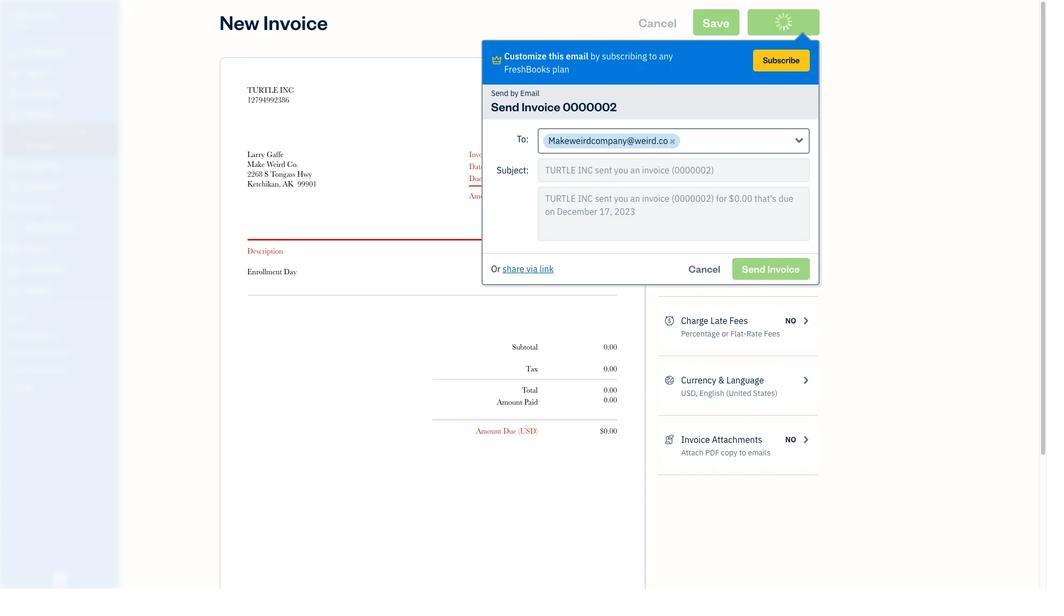 Task type: locate. For each thing, give the bounding box(es) containing it.
$0.00 down issue date in mm/dd/yyyy format text field
[[596, 190, 618, 201]]

1 no from the top
[[786, 257, 797, 266]]

0 horizontal spatial fees
[[730, 315, 749, 326]]

0 vertical spatial inc
[[42, 10, 57, 21]]

0.00
[[604, 343, 618, 352], [604, 365, 618, 373], [604, 386, 618, 395], [604, 396, 618, 404]]

0 vertical spatial send
[[492, 88, 509, 98]]

chevronright image for charge late fees
[[801, 314, 811, 327]]

visa image
[[682, 122, 696, 133]]

send up to:
[[492, 99, 520, 114]]

link
[[540, 264, 554, 275]]

emails
[[749, 448, 771, 458]]

due left (
[[504, 427, 517, 436]]

style
[[756, 170, 775, 181]]

usd, english (united states)
[[682, 389, 778, 398]]

fees up flat- at the right of the page
[[730, 315, 749, 326]]

by left email
[[511, 88, 519, 98]]

due for amount due ( usd )
[[504, 427, 517, 436]]

american express image
[[731, 122, 746, 133]]

0 vertical spatial turtle
[[9, 10, 40, 21]]

change
[[682, 183, 707, 193]]

1 vertical spatial inc
[[280, 86, 294, 94]]

cancel button
[[679, 258, 731, 280]]

total inside total amount paid
[[522, 386, 538, 395]]

1 vertical spatial amount
[[497, 398, 523, 407]]

rate
[[494, 247, 508, 255], [747, 329, 763, 339]]

0 vertical spatial no
[[786, 257, 797, 266]]

share
[[503, 264, 525, 275]]

any
[[660, 51, 674, 62]]

chevronright image for style
[[801, 169, 811, 182]]

due
[[470, 174, 483, 183], [497, 192, 510, 200], [504, 427, 517, 436]]

0 horizontal spatial turtle
[[9, 10, 40, 21]]

to inside by subscribing to any freshbooks plan
[[650, 51, 658, 62]]

total up paid
[[522, 386, 538, 395]]

1 horizontal spatial customize
[[682, 170, 723, 181]]

cancel
[[689, 263, 721, 275]]

amount down due date
[[470, 192, 495, 200]]

date down date of issue
[[485, 174, 500, 183]]

subtotal
[[513, 343, 538, 352]]

1 horizontal spatial rate
[[747, 329, 763, 339]]

inc inside turtle inc 12794992386
[[280, 86, 294, 94]]

dashboard image
[[7, 47, 20, 58]]

)
[[536, 427, 538, 436]]

bank image
[[764, 122, 779, 133]]

1 vertical spatial chevronright image
[[801, 374, 811, 387]]

send up at
[[682, 256, 702, 267]]

due down due date
[[497, 192, 510, 200]]

2 no from the top
[[786, 316, 797, 326]]

due down date of issue
[[470, 174, 483, 183]]

discover image
[[715, 122, 730, 133]]

0 vertical spatial to
[[650, 51, 658, 62]]

1 vertical spatial by
[[511, 88, 519, 98]]

turtle inc owner
[[9, 10, 57, 30]]

latereminders image
[[665, 255, 675, 268]]

0 vertical spatial amount
[[470, 192, 495, 200]]

customize up freshbooks at the top of page
[[505, 51, 547, 62]]

items and services image
[[8, 348, 117, 357]]

latefees image
[[665, 314, 675, 327]]

invoices image
[[665, 433, 675, 446]]

to
[[650, 51, 658, 62], [740, 448, 747, 458]]

at customizable intervals
[[682, 270, 770, 279]]

turtle up 12794992386
[[248, 86, 278, 94]]

2268
[[248, 170, 263, 178]]

2 vertical spatial no
[[786, 435, 797, 445]]

0 vertical spatial total
[[602, 247, 618, 255]]

none search field inside makeweirdcompany@weird.co dropdown button
[[683, 134, 696, 147]]

send left email
[[492, 88, 509, 98]]

no for send reminders
[[786, 257, 797, 266]]

fees right flat- at the right of the page
[[765, 329, 781, 339]]

inc
[[42, 10, 57, 21], [280, 86, 294, 94]]

1 vertical spatial date
[[485, 174, 500, 183]]

Enter an Item Name text field
[[248, 267, 454, 277]]

main element
[[0, 0, 147, 589]]

settings for this invoice
[[659, 50, 715, 75]]

None text field
[[538, 187, 810, 241]]

0 horizontal spatial total
[[522, 386, 538, 395]]

currency & language
[[682, 375, 765, 386]]

mastercard image
[[698, 122, 713, 133]]

turtle inside turtle inc 12794992386
[[248, 86, 278, 94]]

chevronright image
[[801, 169, 811, 182], [801, 374, 811, 387], [801, 433, 811, 446]]

1 horizontal spatial total
[[602, 247, 618, 255]]

copy
[[722, 448, 738, 458]]

amount inside total amount paid
[[497, 398, 523, 407]]

Enter an Invoice # text field
[[590, 150, 618, 159]]

rate right or
[[747, 329, 763, 339]]

by right the email
[[591, 51, 600, 62]]

line
[[586, 247, 600, 255]]

date left the of
[[470, 162, 484, 171]]

this
[[549, 51, 564, 62]]

2 vertical spatial amount
[[476, 427, 502, 436]]

inc inside turtle inc owner
[[42, 10, 57, 21]]

turtle for date of issue
[[248, 86, 278, 94]]

$0.00
[[596, 190, 618, 201], [600, 427, 618, 436]]

3 chevronright image from the top
[[801, 314, 811, 327]]

template,
[[709, 183, 743, 193]]

online
[[747, 112, 768, 122]]

1 vertical spatial turtle
[[248, 86, 278, 94]]

customize invoice style
[[682, 170, 775, 181]]

tongass
[[271, 170, 296, 178]]

0 vertical spatial customize
[[505, 51, 547, 62]]

at
[[682, 270, 689, 279]]

larry
[[248, 150, 265, 159]]

total
[[602, 247, 618, 255], [522, 386, 538, 395]]

0 vertical spatial rate
[[494, 247, 508, 255]]

1 vertical spatial total
[[522, 386, 538, 395]]

total right line
[[602, 247, 618, 255]]

0 vertical spatial by
[[591, 51, 600, 62]]

send for send reminders
[[682, 256, 702, 267]]

to:
[[517, 134, 529, 145]]

1 horizontal spatial inc
[[280, 86, 294, 94]]

this
[[672, 65, 687, 75]]

font
[[781, 183, 797, 193]]

to left any
[[650, 51, 658, 62]]

client image
[[7, 68, 20, 79]]

s
[[265, 170, 269, 178]]

1 horizontal spatial to
[[740, 448, 747, 458]]

2 chevronright image from the top
[[801, 374, 811, 387]]

2 vertical spatial chevronright image
[[801, 314, 811, 327]]

0 horizontal spatial customize
[[505, 51, 547, 62]]

apps image
[[8, 313, 117, 322]]

make
[[248, 160, 265, 169]]

$0.00 down "0.00 0.00"
[[600, 427, 618, 436]]

amount for amount due ( usd )
[[476, 427, 502, 436]]

settings
[[659, 50, 703, 65]]

turtle inside turtle inc owner
[[9, 10, 40, 21]]

report image
[[7, 285, 20, 296]]

team members image
[[8, 331, 117, 340]]

line total
[[586, 247, 618, 255]]

1 chevronright image from the top
[[801, 169, 811, 182]]

1 vertical spatial chevronright image
[[801, 255, 811, 268]]

3 no from the top
[[786, 435, 797, 445]]

0 horizontal spatial rate
[[494, 247, 508, 255]]

1 vertical spatial no
[[786, 316, 797, 326]]

0 horizontal spatial inc
[[42, 10, 57, 21]]

customize for customize this email
[[505, 51, 547, 62]]

customize up change
[[682, 170, 723, 181]]

None search field
[[683, 134, 696, 147]]

1 vertical spatial customize
[[682, 170, 723, 181]]

1 vertical spatial fees
[[765, 329, 781, 339]]

send by email send invoice 0000002
[[492, 88, 617, 114]]

no
[[786, 257, 797, 266], [786, 316, 797, 326], [786, 435, 797, 445]]

2 0.00 from the top
[[604, 365, 618, 373]]

1 horizontal spatial by
[[591, 51, 600, 62]]

0 vertical spatial chevronright image
[[801, 97, 811, 110]]

late
[[711, 315, 728, 326]]

makeweirdcompany@weird.co
[[549, 135, 669, 146]]

by
[[591, 51, 600, 62], [511, 88, 519, 98]]

chevronright image
[[801, 97, 811, 110], [801, 255, 811, 268], [801, 314, 811, 327]]

percentage
[[682, 329, 720, 339]]

1 vertical spatial to
[[740, 448, 747, 458]]

1 chevronright image from the top
[[801, 97, 811, 110]]

1 horizontal spatial turtle
[[248, 86, 278, 94]]

amount left (
[[476, 427, 502, 436]]

pay
[[719, 112, 731, 122]]

flat-
[[731, 329, 747, 339]]

amount left paid
[[497, 398, 523, 407]]

clients
[[694, 112, 717, 122]]

1 vertical spatial due
[[497, 192, 510, 200]]

date
[[470, 162, 484, 171], [485, 174, 500, 183]]

by inside by subscribing to any freshbooks plan
[[591, 51, 600, 62]]

2 vertical spatial chevronright image
[[801, 433, 811, 446]]

Item Quantity text field
[[547, 267, 563, 276]]

Issue date in MM/DD/YYYY format text field
[[547, 162, 626, 171]]

2 vertical spatial send
[[682, 256, 702, 267]]

number
[[494, 150, 520, 159]]

turtle up owner
[[9, 10, 40, 21]]

fees
[[730, 315, 749, 326], [765, 329, 781, 339]]

to right copy
[[740, 448, 747, 458]]

send
[[492, 88, 509, 98], [492, 99, 520, 114], [682, 256, 702, 267]]

invoice inside send by email send invoice 0000002
[[522, 99, 561, 114]]

rate up or
[[494, 247, 508, 255]]

(
[[519, 427, 521, 436]]

2 chevronright image from the top
[[801, 255, 811, 268]]

0 horizontal spatial to
[[650, 51, 658, 62]]

1 horizontal spatial fees
[[765, 329, 781, 339]]

amount
[[470, 192, 495, 200], [497, 398, 523, 407], [476, 427, 502, 436]]

0 vertical spatial fees
[[730, 315, 749, 326]]

freshbooks image
[[51, 572, 69, 585]]

amount due ( usd )
[[476, 427, 538, 436]]

2 vertical spatial due
[[504, 427, 517, 436]]

0 horizontal spatial by
[[511, 88, 519, 98]]

0 vertical spatial chevronright image
[[801, 169, 811, 182]]



Task type: vqa. For each thing, say whether or not it's contained in the screenshot.
'&'
yes



Task type: describe. For each thing, give the bounding box(es) containing it.
invoice number
[[470, 150, 520, 159]]

no for invoice attachments
[[786, 435, 797, 445]]

amount for amount due
[[470, 192, 495, 200]]

0000002
[[563, 99, 617, 114]]

new
[[220, 9, 260, 35]]

Item Rate (USD) text field
[[491, 267, 508, 276]]

settings image
[[8, 383, 117, 392]]

date of issue
[[470, 162, 510, 171]]

no for charge late fees
[[786, 316, 797, 326]]

share via link button
[[503, 263, 554, 276]]

you
[[733, 112, 745, 122]]

1 0.00 from the top
[[604, 343, 618, 352]]

english
[[700, 389, 725, 398]]

inc for date of issue
[[280, 86, 294, 94]]

payment image
[[7, 161, 20, 172]]

chevronright image for language
[[801, 374, 811, 387]]

12794992386
[[248, 96, 290, 104]]

new invoice
[[220, 9, 328, 35]]

0 vertical spatial $0.00
[[596, 190, 618, 201]]

plan
[[553, 64, 570, 75]]

send for send by email send invoice 0000002
[[492, 88, 509, 98]]

invoice attachments
[[682, 434, 763, 445]]

3 chevronright image from the top
[[801, 433, 811, 446]]

currencyandlanguage image
[[665, 374, 675, 387]]

due for amount due
[[497, 192, 510, 200]]

chevronright image for send reminders
[[801, 255, 811, 268]]

or
[[492, 264, 501, 275]]

by subscribing to any freshbooks plan
[[505, 51, 674, 75]]

let clients pay you online button
[[661, 88, 816, 142]]

estimate image
[[7, 89, 20, 100]]

currency
[[682, 375, 717, 386]]

owner
[[9, 22, 29, 30]]

invoice image
[[7, 110, 20, 121]]

usd
[[521, 427, 536, 436]]

1 vertical spatial send
[[492, 99, 520, 114]]

4 0.00 from the top
[[604, 396, 618, 404]]

1 vertical spatial $0.00
[[600, 427, 618, 436]]

ketchikan,
[[248, 180, 281, 188]]

money image
[[7, 244, 20, 255]]

language
[[727, 375, 765, 386]]

customize this email
[[505, 51, 589, 62]]

larry gaffe make weird co. 2268 s tongass hwy ketchikan, ak  99901
[[248, 150, 317, 188]]

customize for customize invoice style
[[682, 170, 723, 181]]

subject :
[[497, 165, 529, 176]]

attach
[[682, 448, 704, 458]]

expense image
[[7, 182, 20, 193]]

gaffe
[[267, 150, 284, 159]]

invoice inside 'settings for this invoice'
[[688, 65, 715, 75]]

(united
[[727, 389, 752, 398]]

Email Subject text field
[[538, 158, 810, 182]]

reminders
[[704, 256, 746, 267]]

subscribe button
[[754, 50, 810, 72]]

:
[[527, 165, 529, 176]]

bank connections image
[[8, 366, 117, 374]]

1 vertical spatial rate
[[747, 329, 763, 339]]

99901
[[298, 180, 317, 188]]

intervals
[[739, 270, 770, 279]]

0 vertical spatial date
[[470, 162, 484, 171]]

paintbrush image
[[665, 169, 675, 182]]

turtle inc 12794992386
[[248, 86, 294, 104]]

usd,
[[682, 389, 698, 398]]

project image
[[7, 203, 20, 213]]

0.00 0.00
[[604, 386, 618, 404]]

by inside send by email send invoice 0000002
[[511, 88, 519, 98]]

apple pay image
[[748, 122, 763, 133]]

inc for settings
[[42, 10, 57, 21]]

paid
[[525, 398, 538, 407]]

charge late fees
[[682, 315, 749, 326]]

0 vertical spatial due
[[470, 174, 483, 183]]

chart image
[[7, 265, 20, 276]]

email
[[521, 88, 540, 98]]

hwy
[[297, 170, 312, 178]]

email
[[566, 51, 589, 62]]

color,
[[745, 183, 765, 193]]

of
[[486, 162, 493, 171]]

due date
[[470, 174, 500, 183]]

crown image
[[492, 54, 503, 67]]

turtle for settings
[[9, 10, 40, 21]]

subscribing
[[602, 51, 648, 62]]

subscribe
[[764, 55, 800, 65]]

pdf
[[706, 448, 720, 458]]

customizable
[[691, 270, 738, 279]]

timer image
[[7, 223, 20, 234]]

makeweirdcompany@weird.co button
[[538, 128, 810, 154]]

description
[[248, 247, 283, 255]]

qty
[[551, 247, 563, 255]]

percentage or flat-rate fees
[[682, 329, 781, 339]]

and
[[767, 183, 779, 193]]

&
[[719, 375, 725, 386]]

attachments
[[713, 434, 763, 445]]

total amount paid
[[497, 386, 538, 407]]

3 0.00 from the top
[[604, 386, 618, 395]]

weird
[[267, 160, 286, 169]]

tax
[[526, 365, 538, 373]]

change template, color, and font
[[682, 183, 797, 193]]

or share via link
[[492, 264, 554, 275]]

or
[[722, 329, 729, 339]]

attach pdf copy to emails
[[682, 448, 771, 458]]

amount due
[[470, 192, 510, 200]]

send reminders
[[682, 256, 746, 267]]

via
[[527, 264, 538, 275]]

charge
[[682, 315, 709, 326]]

for
[[659, 65, 670, 75]]

issue
[[495, 162, 510, 171]]

let
[[682, 112, 692, 122]]

freshbooks
[[505, 64, 551, 75]]

let clients pay you online
[[682, 112, 768, 122]]



